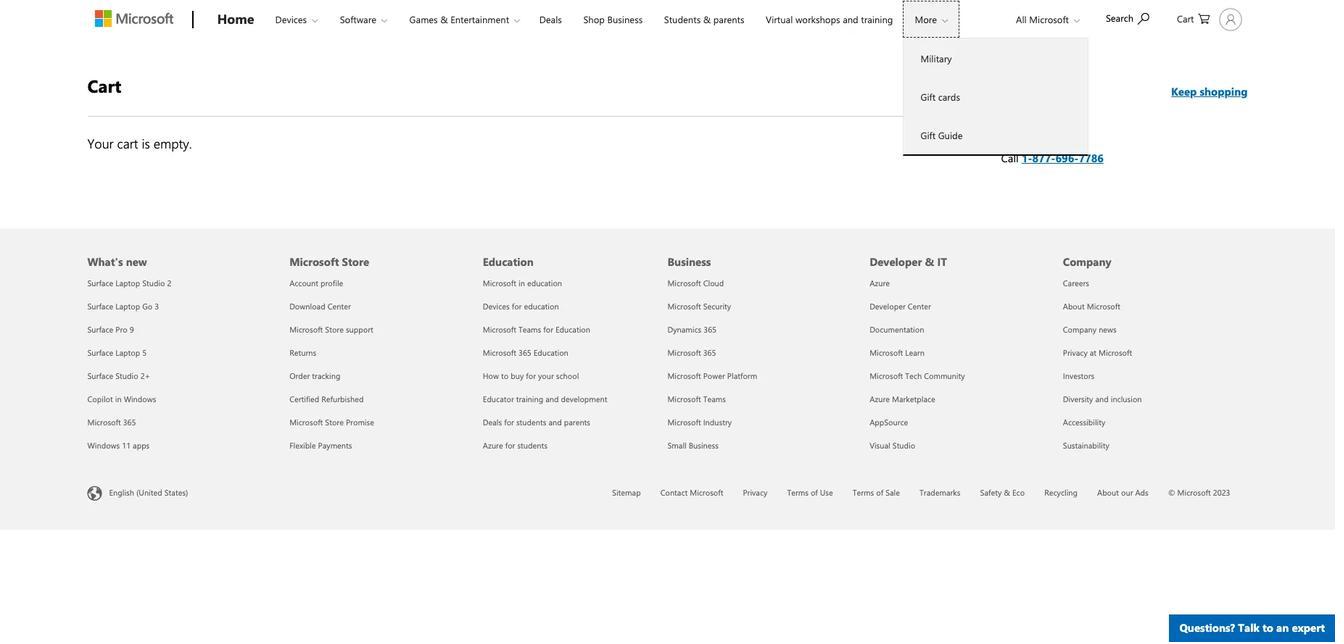 Task type: locate. For each thing, give the bounding box(es) containing it.
& for students
[[703, 13, 711, 25]]

microsoft for microsoft store support link in the left bottom of the page
[[290, 324, 323, 335]]

microsoft for microsoft 365 link to the bottom
[[87, 417, 121, 428]]

english (united states)
[[109, 487, 188, 498]]

365
[[704, 324, 717, 335], [519, 347, 532, 358], [703, 347, 716, 358], [123, 417, 136, 428]]

1 of from the left
[[811, 487, 818, 498]]

trademarks
[[920, 487, 961, 498]]

center up "documentation" link
[[908, 301, 931, 312]]

for up azure for students at left
[[504, 417, 514, 428]]

apps
[[133, 440, 150, 451]]

cart link
[[1177, 1, 1210, 36]]

in right copilot
[[115, 394, 122, 405]]

developer center link
[[870, 301, 931, 312]]

& for developer
[[925, 255, 934, 269]]

1 horizontal spatial about
[[1098, 487, 1119, 498]]

0 vertical spatial azure
[[870, 278, 890, 289]]

0 vertical spatial business
[[608, 13, 643, 25]]

states)
[[164, 487, 188, 498]]

7786
[[1079, 151, 1104, 165]]

terms left sale on the right
[[853, 487, 874, 498]]

devices for education link
[[483, 301, 559, 312]]

sitemap link
[[612, 487, 641, 498]]

how
[[483, 371, 499, 382]]

microsoft up microsoft teams
[[668, 371, 701, 382]]

0 horizontal spatial terms
[[787, 487, 809, 498]]

0 vertical spatial privacy
[[1063, 347, 1088, 358]]

azure for azure for students
[[483, 440, 503, 451]]

privacy link
[[743, 487, 768, 498]]

about our ads link
[[1098, 487, 1149, 498]]

devices for devices for education
[[483, 301, 510, 312]]

privacy left at
[[1063, 347, 1088, 358]]

0 vertical spatial about
[[1063, 301, 1085, 312]]

1 vertical spatial training
[[516, 394, 543, 405]]

2 of from the left
[[876, 487, 884, 498]]

0 vertical spatial store
[[342, 255, 369, 269]]

surface for surface studio 2+
[[87, 371, 113, 382]]

software button
[[328, 1, 399, 38]]

privacy left terms of use link
[[743, 487, 768, 498]]

gift for gift guide
[[921, 129, 936, 141]]

0 horizontal spatial windows
[[87, 440, 120, 451]]

download
[[290, 301, 325, 312]]

0 vertical spatial microsoft 365 link
[[668, 347, 716, 358]]

1 vertical spatial devices
[[483, 301, 510, 312]]

1 vertical spatial azure
[[870, 394, 890, 405]]

& left it
[[925, 255, 934, 269]]

what's new heading
[[87, 228, 272, 272]]

search
[[1106, 12, 1134, 24]]

business heading
[[668, 228, 852, 272]]

and right diversity in the bottom of the page
[[1096, 394, 1109, 405]]

microsoft industry link
[[668, 417, 732, 428]]

0 vertical spatial laptop
[[116, 278, 140, 289]]

1 vertical spatial education
[[556, 324, 590, 335]]

microsoft for microsoft learn link
[[870, 347, 903, 358]]

laptop left 5
[[116, 347, 140, 358]]

students
[[516, 417, 547, 428], [518, 440, 548, 451]]

0 horizontal spatial training
[[516, 394, 543, 405]]

365 for microsoft 365 link to the bottom
[[123, 417, 136, 428]]

order tracking
[[290, 371, 341, 382]]

microsoft 365 for microsoft 365 link to the top
[[668, 347, 716, 358]]

1 vertical spatial company
[[1063, 324, 1097, 335]]

1 horizontal spatial microsoft 365 link
[[668, 347, 716, 358]]

microsoft down "documentation" link
[[870, 347, 903, 358]]

365 for microsoft 365 education link
[[519, 347, 532, 358]]

about inside footer resource links element
[[1063, 301, 1085, 312]]

1 horizontal spatial terms
[[853, 487, 874, 498]]

& inside developer & it heading
[[925, 255, 934, 269]]

microsoft up account profile link
[[290, 255, 339, 269]]

order tracking link
[[290, 371, 341, 382]]

privacy inside footer resource links element
[[1063, 347, 1088, 358]]

teams up microsoft 365 education
[[519, 324, 541, 335]]

education for devices for education
[[524, 301, 559, 312]]

developer
[[870, 255, 922, 269], [870, 301, 906, 312]]

& inside students & parents link
[[703, 13, 711, 25]]

about down careers
[[1063, 301, 1085, 312]]

laptop down new
[[116, 278, 140, 289]]

and down your at the bottom left of the page
[[546, 394, 559, 405]]

1 horizontal spatial to
[[1263, 621, 1274, 635]]

& inside games & entertainment dropdown button
[[440, 13, 448, 25]]

questions?
[[1180, 621, 1235, 635]]

surface left "pro"
[[87, 324, 113, 335]]

microsoft up news on the bottom
[[1087, 301, 1121, 312]]

microsoft down "devices for education" link
[[483, 324, 516, 335]]

questions? talk to an expert
[[1180, 621, 1325, 635]]

microsoft for microsoft 365 link to the top
[[668, 347, 701, 358]]

use
[[820, 487, 833, 498]]

azure marketplace link
[[870, 394, 936, 405]]

workshops
[[796, 13, 840, 25]]

keep
[[1172, 84, 1197, 99]]

2 vertical spatial education
[[534, 347, 569, 358]]

store inside heading
[[342, 255, 369, 269]]

surface pro 9
[[87, 324, 134, 335]]

to left buy on the left of the page
[[501, 371, 509, 382]]

1 vertical spatial privacy
[[743, 487, 768, 498]]

microsoft up microsoft security link
[[668, 278, 701, 289]]

365 up microsoft power platform
[[703, 347, 716, 358]]

how to buy for your school
[[483, 371, 579, 382]]

0 vertical spatial education
[[527, 278, 562, 289]]

deals inside footer resource links element
[[483, 417, 502, 428]]

1 center from the left
[[328, 301, 351, 312]]

microsoft up microsoft industry link
[[668, 394, 701, 405]]

security
[[703, 301, 731, 312]]

recycling
[[1045, 487, 1078, 498]]

0 vertical spatial teams
[[519, 324, 541, 335]]

365 up the how to buy for your school "link"
[[519, 347, 532, 358]]

training left more
[[861, 13, 893, 25]]

1 vertical spatial microsoft 365 link
[[87, 417, 136, 428]]

education up microsoft in education at top
[[483, 255, 534, 269]]

business right shop
[[608, 13, 643, 25]]

support
[[346, 324, 373, 335]]

azure link
[[870, 278, 890, 289]]

company down about microsoft
[[1063, 324, 1097, 335]]

business up "microsoft cloud"
[[668, 255, 711, 269]]

dynamics 365 link
[[668, 324, 717, 335]]

1 vertical spatial studio
[[116, 371, 138, 382]]

1 vertical spatial cart
[[87, 74, 121, 97]]

devices
[[275, 13, 307, 25], [483, 301, 510, 312]]

eco
[[1013, 487, 1025, 498]]

students & parents link
[[658, 1, 751, 36]]

surface up copilot
[[87, 371, 113, 382]]

for down deals for students and parents
[[505, 440, 515, 451]]

2
[[167, 278, 172, 289]]

surface
[[87, 278, 113, 289], [87, 301, 113, 312], [87, 324, 113, 335], [87, 347, 113, 358], [87, 371, 113, 382]]

studio left "2+"
[[116, 371, 138, 382]]

cart
[[117, 135, 138, 152]]

microsoft store support
[[290, 324, 373, 335]]

365 for microsoft 365 link to the top
[[703, 347, 716, 358]]

teams down power
[[703, 394, 726, 405]]

center for developer
[[908, 301, 931, 312]]

0 vertical spatial education
[[483, 255, 534, 269]]

deals
[[539, 13, 562, 25], [483, 417, 502, 428]]

4 surface from the top
[[87, 347, 113, 358]]

1 vertical spatial store
[[325, 324, 344, 335]]

guide
[[938, 129, 963, 141]]

microsoft 365 education link
[[483, 347, 569, 358]]

developer up azure link at the right
[[870, 255, 922, 269]]

educator training and development
[[483, 394, 608, 405]]

surface down what's on the left
[[87, 278, 113, 289]]

0 horizontal spatial teams
[[519, 324, 541, 335]]

microsoft for "microsoft teams for education" link
[[483, 324, 516, 335]]

0 horizontal spatial parents
[[564, 417, 590, 428]]

small
[[668, 440, 687, 451]]

1 vertical spatial in
[[115, 394, 122, 405]]

1 vertical spatial to
[[1263, 621, 1274, 635]]

store for microsoft store promise
[[325, 417, 344, 428]]

of for use
[[811, 487, 818, 498]]

cart up your
[[87, 74, 121, 97]]

in up "devices for education" link
[[519, 278, 525, 289]]

0 vertical spatial windows
[[124, 394, 156, 405]]

1 developer from the top
[[870, 255, 922, 269]]

2 gift from the top
[[921, 129, 936, 141]]

2 surface from the top
[[87, 301, 113, 312]]

laptop left go
[[116, 301, 140, 312]]

1 horizontal spatial of
[[876, 487, 884, 498]]

center down profile
[[328, 301, 351, 312]]

devices down microsoft in education link
[[483, 301, 510, 312]]

business down microsoft industry
[[689, 440, 719, 451]]

0 vertical spatial training
[[861, 13, 893, 25]]

0 horizontal spatial in
[[115, 394, 122, 405]]

deals for students and parents link
[[483, 417, 590, 428]]

developer down azure link at the right
[[870, 301, 906, 312]]

studio left 2
[[142, 278, 165, 289]]

2 vertical spatial azure
[[483, 440, 503, 451]]

students down deals for students and parents link
[[518, 440, 548, 451]]

store left support
[[325, 324, 344, 335]]

need help? call 1-877-696-7786
[[1001, 134, 1104, 165]]

virtual workshops and training link
[[760, 1, 900, 36]]

microsoft down copilot
[[87, 417, 121, 428]]

& right students
[[703, 13, 711, 25]]

studio for visual studio
[[893, 440, 916, 451]]

azure for students link
[[483, 440, 548, 451]]

is
[[142, 135, 150, 152]]

education inside heading
[[483, 255, 534, 269]]

2 laptop from the top
[[116, 301, 140, 312]]

1 vertical spatial deals
[[483, 417, 502, 428]]

returns
[[290, 347, 316, 358]]

0 horizontal spatial microsoft 365 link
[[87, 417, 136, 428]]

surface for surface pro 9
[[87, 324, 113, 335]]

microsoft right all
[[1030, 13, 1069, 25]]

company for company news
[[1063, 324, 1097, 335]]

business inside "link"
[[608, 13, 643, 25]]

0 vertical spatial developer
[[870, 255, 922, 269]]

to
[[501, 371, 509, 382], [1263, 621, 1274, 635]]

education for microsoft in education
[[527, 278, 562, 289]]

2 developer from the top
[[870, 301, 906, 312]]

accessibility
[[1063, 417, 1106, 428]]

1 horizontal spatial parents
[[714, 13, 745, 25]]

microsoft for the microsoft teams link
[[668, 394, 701, 405]]

microsoft 365 link up windows 11 apps link
[[87, 417, 136, 428]]

microsoft 365 down dynamics 365 link
[[668, 347, 716, 358]]

0 horizontal spatial devices
[[275, 13, 307, 25]]

microsoft 365 up windows 11 apps link
[[87, 417, 136, 428]]

returns link
[[290, 347, 316, 358]]

0 horizontal spatial microsoft 365
[[87, 417, 136, 428]]

1 vertical spatial education
[[524, 301, 559, 312]]

1 vertical spatial business
[[668, 255, 711, 269]]

studio for surface studio 2+
[[116, 371, 138, 382]]

to inside footer resource links element
[[501, 371, 509, 382]]

gift cards
[[921, 91, 960, 103]]

surface up 'surface pro 9'
[[87, 301, 113, 312]]

about for about microsoft
[[1063, 301, 1085, 312]]

for
[[512, 301, 522, 312], [544, 324, 553, 335], [526, 371, 536, 382], [504, 417, 514, 428], [505, 440, 515, 451]]

devices inside footer resource links element
[[483, 301, 510, 312]]

1 vertical spatial about
[[1098, 487, 1119, 498]]

1 horizontal spatial deals
[[539, 13, 562, 25]]

business for shop
[[608, 13, 643, 25]]

company inside heading
[[1063, 255, 1112, 269]]

call
[[1001, 151, 1019, 165]]

microsoft down certified
[[290, 417, 323, 428]]

5 surface from the top
[[87, 371, 113, 382]]

microsoft store heading
[[290, 228, 466, 272]]

for down microsoft in education link
[[512, 301, 522, 312]]

(united
[[136, 487, 162, 498]]

& right games
[[440, 13, 448, 25]]

0 horizontal spatial studio
[[116, 371, 138, 382]]

deals link
[[533, 1, 569, 36]]

1 vertical spatial windows
[[87, 440, 120, 451]]

gift left guide
[[921, 129, 936, 141]]

1 laptop from the top
[[116, 278, 140, 289]]

windows left 11
[[87, 440, 120, 451]]

1 vertical spatial gift
[[921, 129, 936, 141]]

1 vertical spatial laptop
[[116, 301, 140, 312]]

microsoft down dynamics
[[668, 347, 701, 358]]

0 vertical spatial microsoft 365
[[668, 347, 716, 358]]

questions? talk to an expert button
[[1170, 615, 1335, 643]]

2 center from the left
[[908, 301, 931, 312]]

0 horizontal spatial of
[[811, 487, 818, 498]]

surface for surface laptop go 3
[[87, 301, 113, 312]]

parents down development
[[564, 417, 590, 428]]

1 surface from the top
[[87, 278, 113, 289]]

1 horizontal spatial center
[[908, 301, 931, 312]]

safety & eco link
[[980, 487, 1025, 498]]

cart right search 'search box' at the top right
[[1177, 12, 1194, 25]]

for right buy on the left of the page
[[526, 371, 536, 382]]

microsoft up dynamics
[[668, 301, 701, 312]]

go
[[142, 301, 152, 312]]

training down how to buy for your school
[[516, 394, 543, 405]]

microsoft up "devices for education" link
[[483, 278, 516, 289]]

1 vertical spatial teams
[[703, 394, 726, 405]]

0 vertical spatial gift
[[921, 91, 936, 103]]

microsoft industry
[[668, 417, 732, 428]]

privacy for privacy link
[[743, 487, 768, 498]]

0 vertical spatial parents
[[714, 13, 745, 25]]

azure for azure link at the right
[[870, 278, 890, 289]]

gift guide
[[921, 129, 963, 141]]

0 vertical spatial in
[[519, 278, 525, 289]]

education up "microsoft teams for education" link
[[524, 301, 559, 312]]

1 vertical spatial students
[[518, 440, 548, 451]]

& left eco
[[1004, 487, 1010, 498]]

2 vertical spatial business
[[689, 440, 719, 451]]

terms for terms of sale
[[853, 487, 874, 498]]

microsoft down microsoft learn link
[[870, 371, 903, 382]]

devices right 'home'
[[275, 13, 307, 25]]

0 horizontal spatial deals
[[483, 417, 502, 428]]

0 horizontal spatial center
[[328, 301, 351, 312]]

microsoft inside 'dropdown button'
[[1030, 13, 1069, 25]]

0 horizontal spatial to
[[501, 371, 509, 382]]

certified
[[290, 394, 319, 405]]

0 vertical spatial devices
[[275, 13, 307, 25]]

deals down educator
[[483, 417, 502, 428]]

2 horizontal spatial studio
[[893, 440, 916, 451]]

gift
[[921, 91, 936, 103], [921, 129, 936, 141]]

1 horizontal spatial privacy
[[1063, 347, 1088, 358]]

all microsoft button
[[1005, 1, 1087, 38]]

microsoft for microsoft 365 education link
[[483, 347, 516, 358]]

0 vertical spatial deals
[[539, 13, 562, 25]]

microsoft 365 for microsoft 365 link to the bottom
[[87, 417, 136, 428]]

company for company
[[1063, 255, 1112, 269]]

microsoft up small
[[668, 417, 701, 428]]

1 horizontal spatial devices
[[483, 301, 510, 312]]

365 down security
[[704, 324, 717, 335]]

0 vertical spatial cart
[[1177, 12, 1194, 25]]

azure down educator
[[483, 440, 503, 451]]

education up "devices for education" link
[[527, 278, 562, 289]]

teams
[[519, 324, 541, 335], [703, 394, 726, 405]]

payments
[[318, 440, 352, 451]]

Search search field
[[1099, 2, 1164, 33]]

1 horizontal spatial in
[[519, 278, 525, 289]]

parents right students
[[714, 13, 745, 25]]

store up profile
[[342, 255, 369, 269]]

software
[[340, 13, 376, 25]]

laptop for 5
[[116, 347, 140, 358]]

1 horizontal spatial training
[[861, 13, 893, 25]]

to left an
[[1263, 621, 1274, 635]]

about left our
[[1098, 487, 1119, 498]]

azure up developer center link
[[870, 278, 890, 289]]

3 laptop from the top
[[116, 347, 140, 358]]

0 horizontal spatial privacy
[[743, 487, 768, 498]]

365 up 11
[[123, 417, 136, 428]]

1 vertical spatial developer
[[870, 301, 906, 312]]

developer inside heading
[[870, 255, 922, 269]]

microsoft right ©
[[1178, 487, 1211, 498]]

windows down "2+"
[[124, 394, 156, 405]]

1 horizontal spatial cart
[[1177, 12, 1194, 25]]

teams for microsoft teams
[[703, 394, 726, 405]]

azure up appsource
[[870, 394, 890, 405]]

store up the payments
[[325, 417, 344, 428]]

studio right visual
[[893, 440, 916, 451]]

1 company from the top
[[1063, 255, 1112, 269]]

2 terms from the left
[[853, 487, 874, 498]]

0 horizontal spatial about
[[1063, 301, 1085, 312]]

development
[[561, 394, 608, 405]]

3 surface from the top
[[87, 324, 113, 335]]

devices for devices
[[275, 13, 307, 25]]

0 vertical spatial students
[[516, 417, 547, 428]]

your
[[87, 135, 114, 152]]

& for safety
[[1004, 487, 1010, 498]]

1 horizontal spatial teams
[[703, 394, 726, 405]]

microsoft 365 link down dynamics 365 link
[[668, 347, 716, 358]]

microsoft inside heading
[[290, 255, 339, 269]]

2 vertical spatial store
[[325, 417, 344, 428]]

2 vertical spatial studio
[[893, 440, 916, 451]]

2 company from the top
[[1063, 324, 1097, 335]]

english (united states) link
[[87, 485, 206, 503]]

2 vertical spatial laptop
[[116, 347, 140, 358]]

copilot
[[87, 394, 113, 405]]

about our ads
[[1098, 487, 1149, 498]]

microsoft down download
[[290, 324, 323, 335]]

students down educator training and development
[[516, 417, 547, 428]]

company up careers
[[1063, 255, 1112, 269]]

deals for deals
[[539, 13, 562, 25]]

deals left shop
[[539, 13, 562, 25]]

devices inside dropdown button
[[275, 13, 307, 25]]

education up school
[[556, 324, 590, 335]]

1 horizontal spatial studio
[[142, 278, 165, 289]]

surface down 'surface pro 9'
[[87, 347, 113, 358]]

1 terms from the left
[[787, 487, 809, 498]]

0 vertical spatial studio
[[142, 278, 165, 289]]

1 horizontal spatial microsoft 365
[[668, 347, 716, 358]]

gift left cards
[[921, 91, 936, 103]]

for for devices
[[512, 301, 522, 312]]

of left 'use'
[[811, 487, 818, 498]]

terms for terms of use
[[787, 487, 809, 498]]

microsoft up how
[[483, 347, 516, 358]]

terms left 'use'
[[787, 487, 809, 498]]

talk
[[1238, 621, 1260, 635]]

1 gift from the top
[[921, 91, 936, 103]]

1 vertical spatial microsoft 365
[[87, 417, 136, 428]]

1 vertical spatial parents
[[564, 417, 590, 428]]

365 for dynamics 365 link
[[704, 324, 717, 335]]

1-877-696-7786 link
[[1022, 151, 1104, 165]]

shop
[[584, 13, 605, 25]]

0 vertical spatial to
[[501, 371, 509, 382]]

microsoft teams for education link
[[483, 324, 590, 335]]

developer for developer center
[[870, 301, 906, 312]]

download center link
[[290, 301, 351, 312]]

0 vertical spatial company
[[1063, 255, 1112, 269]]



Task type: describe. For each thing, give the bounding box(es) containing it.
developer for developer & it
[[870, 255, 922, 269]]

an
[[1277, 621, 1289, 635]]

tracking
[[312, 371, 341, 382]]

deals for deals for students and parents
[[483, 417, 502, 428]]

for for deals
[[504, 417, 514, 428]]

cloud
[[703, 278, 724, 289]]

microsoft in education
[[483, 278, 562, 289]]

devices for education
[[483, 301, 559, 312]]

account
[[290, 278, 318, 289]]

microsoft learn
[[870, 347, 925, 358]]

promise
[[346, 417, 374, 428]]

surface studio 2+ link
[[87, 371, 150, 382]]

parents inside students & parents link
[[714, 13, 745, 25]]

contact microsoft
[[661, 487, 724, 498]]

and down educator training and development
[[549, 417, 562, 428]]

your
[[538, 371, 554, 382]]

business inside heading
[[668, 255, 711, 269]]

developer & it heading
[[870, 228, 1046, 272]]

microsoft right contact
[[690, 487, 724, 498]]

order
[[290, 371, 310, 382]]

azure for azure marketplace
[[870, 394, 890, 405]]

pro
[[116, 324, 127, 335]]

cards
[[938, 91, 960, 103]]

microsoft store promise
[[290, 417, 374, 428]]

terms of sale link
[[853, 487, 900, 498]]

visual
[[870, 440, 891, 451]]

surface laptop 5
[[87, 347, 147, 358]]

in for windows
[[115, 394, 122, 405]]

military link
[[903, 39, 1088, 78]]

terms of use
[[787, 487, 833, 498]]

shopping
[[1200, 84, 1248, 99]]

microsoft security link
[[668, 301, 731, 312]]

surface studio 2+
[[87, 371, 150, 382]]

5
[[142, 347, 147, 358]]

your cart is empty.
[[87, 135, 192, 152]]

virtual
[[766, 13, 793, 25]]

696-
[[1056, 151, 1079, 165]]

laptop for go
[[116, 301, 140, 312]]

students for azure
[[518, 440, 548, 451]]

sustainability link
[[1063, 440, 1110, 451]]

store for microsoft store support
[[325, 324, 344, 335]]

home link
[[210, 1, 262, 40]]

microsoft cloud link
[[668, 278, 724, 289]]

safety
[[980, 487, 1002, 498]]

microsoft for microsoft tech community link
[[870, 371, 903, 382]]

and right workshops
[[843, 13, 859, 25]]

empty.
[[154, 135, 192, 152]]

profile
[[321, 278, 343, 289]]

surface for surface laptop studio 2
[[87, 278, 113, 289]]

store for microsoft store
[[342, 255, 369, 269]]

it
[[937, 255, 947, 269]]

refurbished
[[322, 394, 364, 405]]

microsoft store
[[290, 255, 369, 269]]

privacy for privacy at microsoft
[[1063, 347, 1088, 358]]

devices button
[[263, 1, 329, 38]]

power
[[703, 371, 725, 382]]

microsoft power platform
[[668, 371, 757, 382]]

account profile link
[[290, 278, 343, 289]]

surface laptop studio 2 link
[[87, 278, 172, 289]]

center for microsoft
[[328, 301, 351, 312]]

microsoft right at
[[1099, 347, 1132, 358]]

microsoft for microsoft industry link
[[668, 417, 701, 428]]

visual studio link
[[870, 440, 916, 451]]

about for about our ads
[[1098, 487, 1119, 498]]

english
[[109, 487, 134, 498]]

deals for students and parents
[[483, 417, 590, 428]]

microsoft for microsoft store promise link
[[290, 417, 323, 428]]

students
[[664, 13, 701, 25]]

1 horizontal spatial windows
[[124, 394, 156, 405]]

diversity
[[1063, 394, 1093, 405]]

microsoft for microsoft cloud link
[[668, 278, 701, 289]]

about microsoft link
[[1063, 301, 1121, 312]]

microsoft tech community link
[[870, 371, 965, 382]]

in for education
[[519, 278, 525, 289]]

2023
[[1213, 487, 1231, 498]]

sitemap
[[612, 487, 641, 498]]

education heading
[[483, 228, 659, 272]]

business for small
[[689, 440, 719, 451]]

diversity and inclusion
[[1063, 394, 1142, 405]]

laptop for studio
[[116, 278, 140, 289]]

1-
[[1022, 151, 1033, 165]]

microsoft for microsoft security link
[[668, 301, 701, 312]]

search button
[[1100, 2, 1156, 33]]

footer resource links element
[[21, 228, 1315, 464]]

flexible payments link
[[290, 440, 352, 451]]

©
[[1168, 487, 1176, 498]]

microsoft for microsoft in education link
[[483, 278, 516, 289]]

students & parents
[[664, 13, 745, 25]]

terms of sale
[[853, 487, 900, 498]]

games
[[410, 13, 438, 25]]

virtual workshops and training
[[766, 13, 893, 25]]

copilot in windows
[[87, 394, 156, 405]]

at
[[1090, 347, 1097, 358]]

microsoft for microsoft power platform link
[[668, 371, 701, 382]]

microsoft cloud
[[668, 278, 724, 289]]

account profile
[[290, 278, 343, 289]]

for up microsoft 365 education
[[544, 324, 553, 335]]

for for azure
[[505, 440, 515, 451]]

sale
[[886, 487, 900, 498]]

gift for gift cards
[[921, 91, 936, 103]]

of for sale
[[876, 487, 884, 498]]

& for games
[[440, 13, 448, 25]]

teams for microsoft teams for education
[[519, 324, 541, 335]]

9
[[130, 324, 134, 335]]

gift cards link
[[903, 78, 1088, 116]]

0 horizontal spatial cart
[[87, 74, 121, 97]]

11
[[122, 440, 131, 451]]

training inside footer resource links element
[[516, 394, 543, 405]]

careers
[[1063, 278, 1090, 289]]

our
[[1121, 487, 1133, 498]]

surface for surface laptop 5
[[87, 347, 113, 358]]

news
[[1099, 324, 1117, 335]]

877-
[[1033, 151, 1056, 165]]

parents inside footer resource links element
[[564, 417, 590, 428]]

small business
[[668, 440, 719, 451]]

company heading
[[1063, 228, 1239, 272]]

students for deals
[[516, 417, 547, 428]]

shop business
[[584, 13, 643, 25]]

all microsoft
[[1016, 13, 1069, 25]]

terms of use link
[[787, 487, 833, 498]]

microsoft for microsoft store heading at the left of page
[[290, 255, 339, 269]]

more
[[915, 13, 937, 25]]

microsoft security
[[668, 301, 731, 312]]

to inside questions? talk to an expert popup button
[[1263, 621, 1274, 635]]

microsoft image
[[95, 10, 173, 27]]

entertainment
[[451, 13, 509, 25]]

accessibility link
[[1063, 417, 1106, 428]]

contact microsoft link
[[661, 487, 724, 498]]



Task type: vqa. For each thing, say whether or not it's contained in the screenshot.
AppSource
yes



